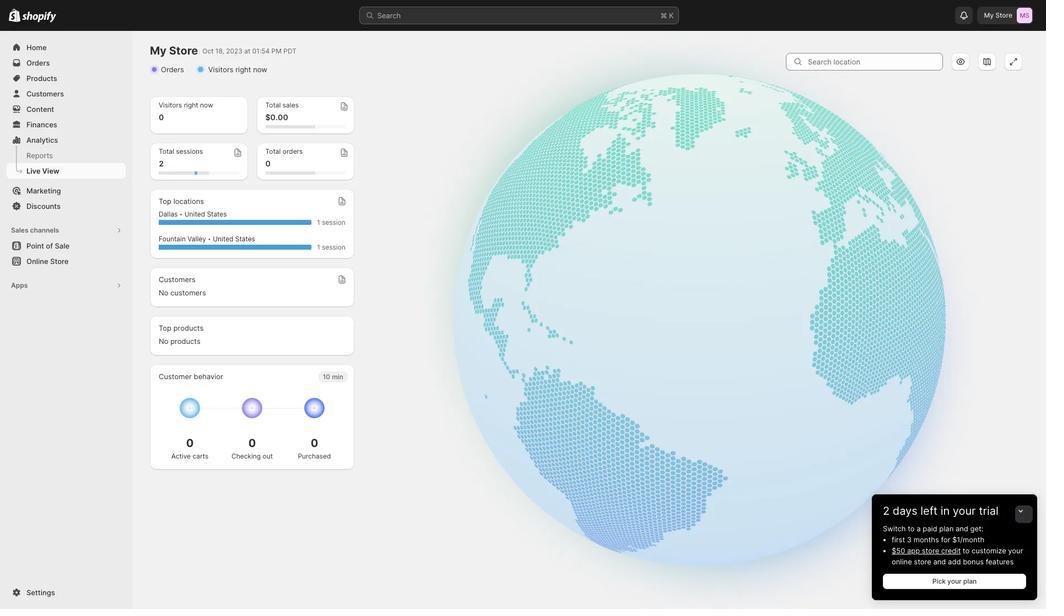 Task type: locate. For each thing, give the bounding box(es) containing it.
0 horizontal spatial plan
[[940, 524, 954, 533]]

0 for 0 checking out
[[248, 437, 256, 450]]

now inside visitors right now 0
[[200, 101, 213, 109]]

your up features
[[1009, 546, 1024, 555]]

active
[[171, 452, 191, 460]]

0 for 0
[[265, 159, 271, 168]]

0 inside the 0 active carts
[[186, 437, 194, 450]]

first 3 months for $1/month
[[892, 535, 985, 544]]

purchased
[[298, 452, 331, 460]]

to
[[908, 524, 915, 533], [963, 546, 970, 555]]

1 vertical spatial now
[[200, 101, 213, 109]]

now down "01:54"
[[253, 65, 267, 74]]

orders up visitors right now 0
[[161, 65, 184, 74]]

1 horizontal spatial and
[[956, 524, 969, 533]]

orders
[[26, 58, 50, 67], [161, 65, 184, 74]]

locations
[[173, 197, 204, 206]]

2 down total sessions
[[159, 159, 164, 168]]

store inside to customize your online store and add bonus features
[[914, 557, 932, 566]]

products down customers
[[173, 324, 204, 332]]

1 vertical spatial no
[[159, 337, 168, 346]]

0 vertical spatial your
[[953, 504, 976, 518]]

0 up active
[[186, 437, 194, 450]]

top left "locations"
[[159, 197, 171, 206]]

no left customers
[[159, 288, 168, 297]]

customers up no customers
[[159, 275, 196, 284]]

0 vertical spatial top
[[159, 197, 171, 206]]

settings link
[[7, 585, 126, 600]]

1 horizontal spatial store
[[169, 44, 198, 57]]

0 inside 0 purchased
[[311, 437, 318, 450]]

to customize your online store and add bonus features
[[892, 546, 1024, 566]]

2 vertical spatial store
[[50, 257, 69, 266]]

content link
[[7, 101, 126, 117]]

my left the my store 'icon'
[[984, 11, 994, 19]]

orders down home
[[26, 58, 50, 67]]

0 purchased
[[298, 437, 331, 460]]

2 days left in your trial element
[[872, 523, 1038, 600]]

1 vertical spatial store
[[169, 44, 198, 57]]

0 for 0 active carts
[[186, 437, 194, 450]]

1 top from the top
[[159, 197, 171, 206]]

$50 app store credit
[[892, 546, 961, 555]]

0 horizontal spatial now
[[200, 101, 213, 109]]

0 vertical spatial customers
[[26, 89, 64, 98]]

0 vertical spatial store
[[996, 11, 1013, 19]]

1 horizontal spatial my
[[984, 11, 994, 19]]

no up customer
[[159, 337, 168, 346]]

sales channels button
[[7, 223, 126, 238]]

and
[[956, 524, 969, 533], [934, 557, 946, 566]]

1 horizontal spatial plan
[[964, 577, 977, 585]]

store inside button
[[50, 257, 69, 266]]

0 horizontal spatial to
[[908, 524, 915, 533]]

right up the 'sessions'
[[184, 101, 198, 109]]

point of sale link
[[7, 238, 126, 254]]

now for visitors right now
[[253, 65, 267, 74]]

1 horizontal spatial to
[[963, 546, 970, 555]]

reports link
[[7, 148, 126, 163]]

carts
[[193, 452, 209, 460]]

1 vertical spatial store
[[914, 557, 932, 566]]

1 horizontal spatial customers
[[159, 275, 196, 284]]

products
[[26, 74, 57, 83]]

content
[[26, 105, 54, 114]]

0 vertical spatial and
[[956, 524, 969, 533]]

18,
[[215, 47, 224, 55]]

customers
[[26, 89, 64, 98], [159, 275, 196, 284]]

visitors up total sessions
[[159, 101, 182, 109]]

1 horizontal spatial now
[[253, 65, 267, 74]]

visitors
[[208, 65, 234, 74], [159, 101, 182, 109]]

now down visitors right now
[[200, 101, 213, 109]]

0 down total orders
[[265, 159, 271, 168]]

marketing link
[[7, 183, 126, 198]]

0 vertical spatial no
[[159, 288, 168, 297]]

0 horizontal spatial visitors
[[159, 101, 182, 109]]

top inside top products no products
[[159, 324, 171, 332]]

2 left days
[[883, 504, 890, 518]]

checking
[[232, 452, 261, 460]]

0 vertical spatial products
[[173, 324, 204, 332]]

1 vertical spatial customers
[[159, 275, 196, 284]]

0 horizontal spatial customers
[[26, 89, 64, 98]]

0 horizontal spatial store
[[50, 257, 69, 266]]

0 up total sessions
[[159, 112, 164, 122]]

total for 0
[[265, 147, 281, 155]]

2 days left in your trial button
[[872, 495, 1038, 518]]

total orders
[[265, 147, 303, 155]]

1 vertical spatial products
[[170, 337, 201, 346]]

online store
[[26, 257, 69, 266]]

my for my store
[[984, 11, 994, 19]]

total left the 'sessions'
[[159, 147, 174, 155]]

home
[[26, 43, 47, 52]]

$50
[[892, 546, 905, 555]]

top products no products
[[159, 324, 204, 346]]

10
[[323, 373, 330, 381]]

visitors right now
[[208, 65, 267, 74]]

products up customer behavior
[[170, 337, 201, 346]]

total sessions
[[159, 147, 203, 155]]

min
[[332, 373, 343, 381]]

top for top products no products
[[159, 324, 171, 332]]

online
[[26, 257, 48, 266]]

1 horizontal spatial 2
[[883, 504, 890, 518]]

0 active carts
[[171, 437, 209, 460]]

0 inside '0 checking out'
[[248, 437, 256, 450]]

top for top locations
[[159, 197, 171, 206]]

1 horizontal spatial visitors
[[208, 65, 234, 74]]

total left orders at left top
[[265, 147, 281, 155]]

my store oct 18, 2023 at 01:54 pm pdt
[[150, 44, 297, 57]]

0 horizontal spatial 2
[[159, 159, 164, 168]]

0
[[159, 112, 164, 122], [265, 159, 271, 168], [186, 437, 194, 450], [248, 437, 256, 450], [311, 437, 318, 450]]

credit
[[942, 546, 961, 555]]

2 for 2 days left in your trial
[[883, 504, 890, 518]]

2 no from the top
[[159, 337, 168, 346]]

and for store
[[934, 557, 946, 566]]

1 vertical spatial top
[[159, 324, 171, 332]]

0 vertical spatial 2
[[159, 159, 164, 168]]

1 vertical spatial your
[[1009, 546, 1024, 555]]

my store
[[984, 11, 1013, 19]]

visitors right now 0
[[159, 101, 213, 122]]

my
[[984, 11, 994, 19], [150, 44, 167, 57]]

store down months
[[922, 546, 940, 555]]

1 vertical spatial right
[[184, 101, 198, 109]]

3
[[907, 535, 912, 544]]

and left add
[[934, 557, 946, 566]]

and for plan
[[956, 524, 969, 533]]

0 horizontal spatial my
[[150, 44, 167, 57]]

online
[[892, 557, 912, 566]]

visitors down 18,
[[208, 65, 234, 74]]

plan up for
[[940, 524, 954, 533]]

2 top from the top
[[159, 324, 171, 332]]

0 up 'checking'
[[248, 437, 256, 450]]

to left a
[[908, 524, 915, 533]]

online store link
[[7, 254, 126, 269]]

0 horizontal spatial and
[[934, 557, 946, 566]]

reports
[[26, 151, 53, 160]]

features
[[986, 557, 1014, 566]]

right inside visitors right now 0
[[184, 101, 198, 109]]

k
[[669, 11, 674, 20]]

my left oct on the top left
[[150, 44, 167, 57]]

right down at
[[236, 65, 251, 74]]

pick your plan
[[933, 577, 977, 585]]

$50 app store credit link
[[892, 546, 961, 555]]

sessions
[[176, 147, 203, 155]]

0 vertical spatial my
[[984, 11, 994, 19]]

0 vertical spatial now
[[253, 65, 267, 74]]

online store button
[[0, 254, 132, 269]]

store down the $50 app store credit "link"
[[914, 557, 932, 566]]

0 vertical spatial store
[[922, 546, 940, 555]]

1 vertical spatial visitors
[[159, 101, 182, 109]]

shopify image
[[9, 9, 21, 22], [22, 11, 56, 22]]

store left the my store 'icon'
[[996, 11, 1013, 19]]

1 vertical spatial my
[[150, 44, 167, 57]]

now
[[253, 65, 267, 74], [200, 101, 213, 109]]

2 inside dropdown button
[[883, 504, 890, 518]]

1 vertical spatial 2
[[883, 504, 890, 518]]

2 horizontal spatial store
[[996, 11, 1013, 19]]

and inside to customize your online store and add bonus features
[[934, 557, 946, 566]]

2
[[159, 159, 164, 168], [883, 504, 890, 518]]

your right the pick
[[948, 577, 962, 585]]

1 horizontal spatial right
[[236, 65, 251, 74]]

0 up purchased
[[311, 437, 318, 450]]

switch to a paid plan and get:
[[883, 524, 984, 533]]

store left oct on the top left
[[169, 44, 198, 57]]

top down no customers
[[159, 324, 171, 332]]

0 vertical spatial to
[[908, 524, 915, 533]]

Search location text field
[[808, 53, 943, 71]]

out
[[263, 452, 273, 460]]

products link
[[7, 71, 126, 86]]

your inside dropdown button
[[953, 504, 976, 518]]

and up $1/month on the bottom of the page
[[956, 524, 969, 533]]

0 vertical spatial visitors
[[208, 65, 234, 74]]

1 vertical spatial and
[[934, 557, 946, 566]]

store
[[922, 546, 940, 555], [914, 557, 932, 566]]

store
[[996, 11, 1013, 19], [169, 44, 198, 57], [50, 257, 69, 266]]

plan down bonus
[[964, 577, 977, 585]]

store down sale
[[50, 257, 69, 266]]

1 vertical spatial to
[[963, 546, 970, 555]]

total up $0.00
[[265, 101, 281, 109]]

finances
[[26, 120, 57, 129]]

your inside to customize your online store and add bonus features
[[1009, 546, 1024, 555]]

orders link
[[7, 55, 126, 71]]

0 horizontal spatial right
[[184, 101, 198, 109]]

to down $1/month on the bottom of the page
[[963, 546, 970, 555]]

your right the in
[[953, 504, 976, 518]]

visitors inside visitors right now 0
[[159, 101, 182, 109]]

my for my store oct 18, 2023 at 01:54 pm pdt
[[150, 44, 167, 57]]

customers down products
[[26, 89, 64, 98]]

0 vertical spatial right
[[236, 65, 251, 74]]

plan
[[940, 524, 954, 533], [964, 577, 977, 585]]

customer behavior
[[159, 372, 223, 381]]



Task type: vqa. For each thing, say whether or not it's contained in the screenshot.
Short Sleeve T-Shirt Text Field
no



Task type: describe. For each thing, give the bounding box(es) containing it.
view
[[42, 166, 59, 175]]

pick your plan link
[[883, 574, 1027, 589]]

channels
[[30, 226, 59, 234]]

0 horizontal spatial orders
[[26, 58, 50, 67]]

sales channels
[[11, 226, 59, 234]]

sales
[[11, 226, 28, 234]]

⌘ k
[[661, 11, 674, 20]]

discounts
[[26, 202, 61, 211]]

live view link
[[7, 163, 126, 179]]

$1/month
[[953, 535, 985, 544]]

settings
[[26, 588, 55, 597]]

a
[[917, 524, 921, 533]]

apps button
[[7, 278, 126, 293]]

store for my store oct 18, 2023 at 01:54 pm pdt
[[169, 44, 198, 57]]

10 min
[[323, 373, 343, 381]]

$0.00
[[265, 112, 288, 122]]

pm
[[272, 47, 282, 55]]

total sales
[[265, 101, 299, 109]]

visitors for visitors right now
[[208, 65, 234, 74]]

point of sale
[[26, 241, 69, 250]]

trial
[[979, 504, 999, 518]]

0 for 0 purchased
[[311, 437, 318, 450]]

2 vertical spatial your
[[948, 577, 962, 585]]

for
[[941, 535, 951, 544]]

2023
[[226, 47, 243, 55]]

to inside to customize your online store and add bonus features
[[963, 546, 970, 555]]

analytics link
[[7, 132, 126, 148]]

left
[[921, 504, 938, 518]]

top locations
[[159, 197, 204, 206]]

customers link
[[7, 86, 126, 101]]

marketing
[[26, 186, 61, 195]]

visitors for visitors right now 0
[[159, 101, 182, 109]]

app
[[907, 546, 920, 555]]

2 for 2
[[159, 159, 164, 168]]

point
[[26, 241, 44, 250]]

right for visitors right now
[[236, 65, 251, 74]]

at
[[244, 47, 251, 55]]

1 horizontal spatial shopify image
[[22, 11, 56, 22]]

live view
[[26, 166, 59, 175]]

in
[[941, 504, 950, 518]]

live
[[26, 166, 40, 175]]

store for online store
[[50, 257, 69, 266]]

pick
[[933, 577, 946, 585]]

days
[[893, 504, 918, 518]]

customers
[[170, 288, 206, 297]]

1 no from the top
[[159, 288, 168, 297]]

point of sale button
[[0, 238, 132, 254]]

add
[[948, 557, 961, 566]]

no inside top products no products
[[159, 337, 168, 346]]

customize
[[972, 546, 1007, 555]]

first
[[892, 535, 905, 544]]

total for $0.00
[[265, 101, 281, 109]]

switch
[[883, 524, 906, 533]]

1 vertical spatial plan
[[964, 577, 977, 585]]

sales
[[283, 101, 299, 109]]

now for visitors right now 0
[[200, 101, 213, 109]]

⌘
[[661, 11, 667, 20]]

discounts link
[[7, 198, 126, 214]]

orders
[[283, 147, 303, 155]]

bonus
[[963, 557, 984, 566]]

paid
[[923, 524, 938, 533]]

1 horizontal spatial orders
[[161, 65, 184, 74]]

of
[[46, 241, 53, 250]]

0 checking out
[[232, 437, 273, 460]]

pdt
[[284, 47, 297, 55]]

total for 2
[[159, 147, 174, 155]]

get:
[[971, 524, 984, 533]]

customer
[[159, 372, 192, 381]]

2 days left in your trial
[[883, 504, 999, 518]]

no customers
[[159, 288, 206, 297]]

finances link
[[7, 117, 126, 132]]

01:54
[[252, 47, 270, 55]]

analytics
[[26, 136, 58, 144]]

store for my store
[[996, 11, 1013, 19]]

months
[[914, 535, 939, 544]]

behavior
[[194, 372, 223, 381]]

apps
[[11, 281, 28, 289]]

sale
[[55, 241, 69, 250]]

my store image
[[1017, 8, 1033, 23]]

0 inside visitors right now 0
[[159, 112, 164, 122]]

right for visitors right now 0
[[184, 101, 198, 109]]

0 horizontal spatial shopify image
[[9, 9, 21, 22]]

search
[[377, 11, 401, 20]]

0 vertical spatial plan
[[940, 524, 954, 533]]

oct
[[202, 47, 214, 55]]



